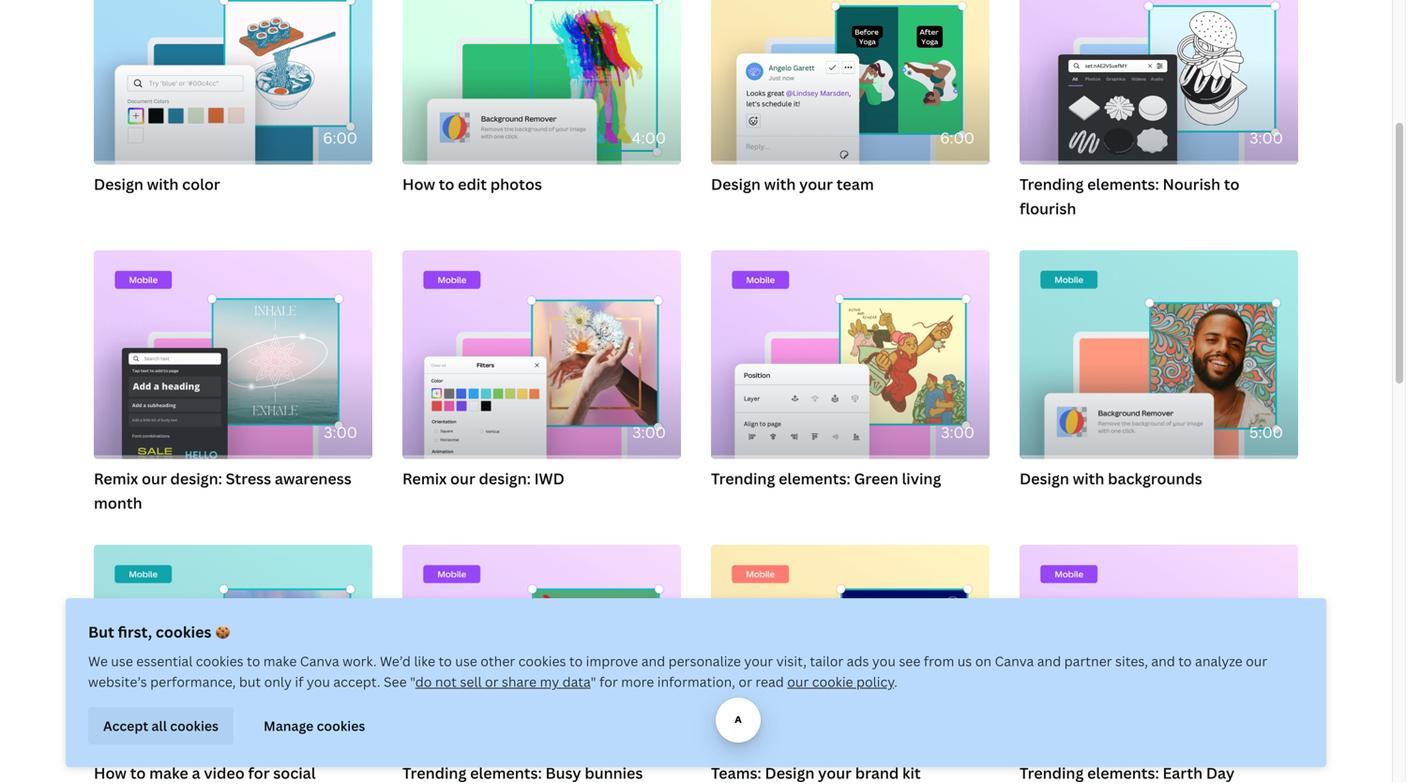 Task type: describe. For each thing, give the bounding box(es) containing it.
accept all cookies
[[103, 717, 219, 735]]

accept.
[[334, 673, 381, 691]]

3:00 for trending elements: nourish to flourish
[[1250, 128, 1284, 148]]

teams: design your brand kit image
[[711, 545, 990, 754]]

my
[[540, 673, 559, 691]]

2 " from the left
[[591, 673, 596, 691]]

cookies right all
[[170, 717, 219, 735]]

our inside we use essential cookies to make canva work. we'd like to use other cookies to improve and personalize your visit, tailor ads you see from us on canva and partner sites, and to analyze our website's performance, but only if you accept. see "
[[1246, 653, 1268, 671]]

4:00 for how to edit photos
[[632, 128, 666, 148]]

1 vertical spatial 4:00 link
[[94, 545, 373, 754]]

read
[[756, 673, 784, 691]]

4:00 for "how to make a video for social media" image
[[324, 717, 358, 737]]

policy
[[857, 673, 894, 691]]

website's
[[88, 673, 147, 691]]

6:00 link for color
[[94, 0, 373, 165]]

data
[[563, 673, 591, 691]]

do
[[415, 673, 432, 691]]

first,
[[118, 622, 152, 642]]

our down visit,
[[788, 673, 809, 691]]

green
[[854, 469, 899, 489]]

3:00 link for to
[[1020, 0, 1299, 165]]

manage cookies
[[264, 717, 365, 735]]

your inside we use essential cookies to make canva work. we'd like to use other cookies to improve and personalize your visit, tailor ads you see from us on canva and partner sites, and to analyze our website's performance, but only if you accept. see "
[[745, 653, 773, 671]]

make custom content image
[[94, 0, 373, 165]]

but first, cookies 🍪
[[88, 622, 230, 642]]

ads
[[847, 653, 869, 671]]

other
[[481, 653, 515, 671]]

performance,
[[150, 673, 236, 691]]

remix for remix our design: iwd
[[403, 469, 447, 489]]

to left edit
[[439, 174, 455, 194]]

color
[[182, 174, 220, 194]]

design for design with backgrounds
[[1020, 469, 1070, 489]]

3:00 for remix our design: stress awareness month
[[324, 422, 358, 443]]

1 horizontal spatial your
[[800, 174, 833, 194]]

design with color link
[[94, 172, 373, 196]]

from
[[924, 653, 955, 671]]

share
[[502, 673, 537, 691]]

3:00 link for iwd
[[403, 250, 681, 460]]

accept
[[103, 717, 148, 735]]

design with your team link
[[711, 172, 990, 196]]

5:00 link
[[1020, 250, 1299, 460]]

design with backgrounds
[[1020, 469, 1203, 489]]

remix for remix our design: stress awareness month
[[94, 469, 138, 489]]

living
[[902, 469, 942, 489]]

but
[[88, 622, 114, 642]]

to inside trending elements: nourish to flourish
[[1225, 174, 1240, 194]]

we use essential cookies to make canva work. we'd like to use other cookies to improve and personalize your visit, tailor ads you see from us on canva and partner sites, and to analyze our website's performance, but only if you accept. see "
[[88, 653, 1268, 691]]

1 and from the left
[[642, 653, 666, 671]]

design with your team image
[[711, 0, 990, 165]]

partner
[[1065, 653, 1113, 671]]

design with backgrounds image
[[1020, 250, 1299, 460]]

0 vertical spatial you
[[873, 653, 896, 671]]

.
[[894, 673, 898, 691]]

3 and from the left
[[1152, 653, 1176, 671]]

trending elements: green living link
[[711, 467, 990, 491]]

for
[[600, 673, 618, 691]]

see
[[899, 653, 921, 671]]

cookie
[[812, 673, 854, 691]]

6:00 for design with color
[[323, 128, 358, 148]]

6:00 for design with your team
[[941, 128, 975, 148]]

like
[[414, 653, 436, 671]]

sites,
[[1116, 653, 1149, 671]]

tailor
[[810, 653, 844, 671]]

design for design with your team
[[711, 174, 761, 194]]

more
[[621, 673, 654, 691]]

to up the data
[[570, 653, 583, 671]]

accept all cookies button
[[88, 708, 234, 745]]

do not sell or share my data " for more information, or read our cookie policy .
[[415, 673, 898, 691]]

how to make a video for social media image
[[94, 545, 373, 754]]

do not sell or share my data link
[[415, 673, 591, 691]]

analyze
[[1196, 653, 1243, 671]]

backgrounds
[[1108, 469, 1203, 489]]

design with backgrounds link
[[1020, 467, 1299, 491]]

trending elements: nourish to flourish
[[1020, 174, 1240, 218]]

trending elements: green living image
[[711, 250, 990, 460]]

remix our design: stress awareness month image
[[94, 250, 373, 460]]

personalize
[[669, 653, 741, 671]]

design with your team
[[711, 174, 874, 194]]

make
[[263, 653, 297, 671]]

3:00 link for living
[[711, 250, 990, 460]]

not
[[435, 673, 457, 691]]

cookies up essential
[[156, 622, 212, 642]]

sell
[[460, 673, 482, 691]]

visit,
[[777, 653, 807, 671]]

how
[[403, 174, 435, 194]]



Task type: vqa. For each thing, say whether or not it's contained in the screenshot.
problem
no



Task type: locate. For each thing, give the bounding box(es) containing it.
design: left stress at the left bottom of page
[[170, 469, 222, 489]]

and right sites, on the right bottom
[[1152, 653, 1176, 671]]

1 horizontal spatial remix
[[403, 469, 447, 489]]

3:00 for remix our design: iwd
[[633, 422, 666, 443]]

remix inside remix our design: stress awareness month
[[94, 469, 138, 489]]

with for color
[[147, 174, 179, 194]]

1 horizontal spatial with
[[764, 174, 796, 194]]

trending inside trending elements: nourish to flourish
[[1020, 174, 1084, 194]]

and up do not sell or share my data " for more information, or read our cookie policy .
[[642, 653, 666, 671]]

on
[[976, 653, 992, 671]]

1 or from the left
[[485, 673, 499, 691]]

canva up if
[[300, 653, 339, 671]]

1 use from the left
[[111, 653, 133, 671]]

1 design: from the left
[[170, 469, 222, 489]]

our left iwd
[[450, 469, 476, 489]]

elements:
[[1088, 174, 1160, 194], [779, 469, 851, 489]]

canva
[[300, 653, 339, 671], [995, 653, 1034, 671]]

" left the for
[[591, 673, 596, 691]]

0 horizontal spatial 6:00
[[323, 128, 358, 148]]

1 horizontal spatial "
[[591, 673, 596, 691]]

us
[[958, 653, 972, 671]]

0 horizontal spatial your
[[745, 653, 773, 671]]

1 horizontal spatial canva
[[995, 653, 1034, 671]]

you right if
[[307, 673, 330, 691]]

2 6:00 link from the left
[[711, 0, 990, 165]]

2 design: from the left
[[479, 469, 531, 489]]

with
[[147, 174, 179, 194], [764, 174, 796, 194], [1073, 469, 1105, 489]]

1 horizontal spatial and
[[1038, 653, 1062, 671]]

design: inside remix our design: stress awareness month
[[170, 469, 222, 489]]

to
[[439, 174, 455, 194], [1225, 174, 1240, 194], [247, 653, 260, 671], [439, 653, 452, 671], [570, 653, 583, 671], [1179, 653, 1192, 671]]

you up 'policy'
[[873, 653, 896, 671]]

2 horizontal spatial and
[[1152, 653, 1176, 671]]

0 horizontal spatial 4:00
[[324, 717, 358, 737]]

cookies up my
[[519, 653, 566, 671]]

trending
[[1020, 174, 1084, 194], [711, 469, 775, 489]]

0 vertical spatial 4:00 link
[[403, 0, 681, 165]]

2 remix from the left
[[403, 469, 447, 489]]

design: for iwd
[[479, 469, 531, 489]]

0 horizontal spatial or
[[485, 673, 499, 691]]

your left the team
[[800, 174, 833, 194]]

1 vertical spatial your
[[745, 653, 773, 671]]

1 horizontal spatial or
[[739, 673, 753, 691]]

design:
[[170, 469, 222, 489], [479, 469, 531, 489]]

remix
[[94, 469, 138, 489], [403, 469, 447, 489]]

essential
[[136, 653, 193, 671]]

use up "website's"
[[111, 653, 133, 671]]

to right nourish
[[1225, 174, 1240, 194]]

design: left iwd
[[479, 469, 531, 489]]

how to edit photos
[[403, 174, 542, 194]]

canva right on
[[995, 653, 1034, 671]]

4:00
[[632, 128, 666, 148], [324, 717, 358, 737]]

0 horizontal spatial elements:
[[779, 469, 851, 489]]

1 6:00 link from the left
[[94, 0, 373, 165]]

with for your
[[764, 174, 796, 194]]

our right the analyze
[[1246, 653, 1268, 671]]

or
[[485, 673, 499, 691], [739, 673, 753, 691]]

photos
[[491, 174, 542, 194]]

remix our design: stress awareness month
[[94, 469, 352, 513]]

0 vertical spatial your
[[800, 174, 833, 194]]

your up read
[[745, 653, 773, 671]]

how to edit photos image
[[403, 0, 681, 165]]

flourish
[[1020, 198, 1077, 218]]

cookies
[[156, 622, 212, 642], [196, 653, 244, 671], [519, 653, 566, 671], [170, 717, 219, 735], [317, 717, 365, 735]]

0 horizontal spatial canva
[[300, 653, 339, 671]]

elements: inside trending elements: nourish to flourish
[[1088, 174, 1160, 194]]

5:00
[[1250, 422, 1284, 443]]

you
[[873, 653, 896, 671], [307, 673, 330, 691]]

4:00 link
[[403, 0, 681, 165], [94, 545, 373, 754]]

6:00 link
[[94, 0, 373, 165], [711, 0, 990, 165]]

remix our design: iwd link
[[403, 467, 681, 491]]

elements: left the green
[[779, 469, 851, 489]]

1 horizontal spatial 4:00
[[632, 128, 666, 148]]

iwd
[[535, 469, 565, 489]]

1 horizontal spatial 6:00 link
[[711, 0, 990, 165]]

1 horizontal spatial elements:
[[1088, 174, 1160, 194]]

to right like
[[439, 653, 452, 671]]

elements: left nourish
[[1088, 174, 1160, 194]]

3:00 link for stress
[[94, 250, 373, 460]]

manage
[[264, 717, 314, 735]]

0 horizontal spatial you
[[307, 673, 330, 691]]

trending elements: earth day image
[[1020, 545, 1299, 754]]

trending elements: nourish to flourish link
[[1020, 172, 1299, 220]]

remix our design: iwd image
[[403, 250, 681, 460]]

to left the analyze
[[1179, 653, 1192, 671]]

0 horizontal spatial use
[[111, 653, 133, 671]]

0 horizontal spatial and
[[642, 653, 666, 671]]

2 canva from the left
[[995, 653, 1034, 671]]

with left the color
[[147, 174, 179, 194]]

3:00 for trending elements: green living
[[941, 422, 975, 443]]

1 vertical spatial elements:
[[779, 469, 851, 489]]

1 remix from the left
[[94, 469, 138, 489]]

1 vertical spatial trending
[[711, 469, 775, 489]]

nourish
[[1163, 174, 1221, 194]]

remix inside remix our design: iwd link
[[403, 469, 447, 489]]

0 horizontal spatial with
[[147, 174, 179, 194]]

1 horizontal spatial 6:00
[[941, 128, 975, 148]]

and left partner
[[1038, 653, 1062, 671]]

improve
[[586, 653, 638, 671]]

but
[[239, 673, 261, 691]]

elements: for nourish
[[1088, 174, 1160, 194]]

design for design with color
[[94, 174, 143, 194]]

month
[[94, 493, 142, 513]]

0 horizontal spatial design:
[[170, 469, 222, 489]]

all
[[152, 717, 167, 735]]

" inside we use essential cookies to make canva work. we'd like to use other cookies to improve and personalize your visit, tailor ads you see from us on canva and partner sites, and to analyze our website's performance, but only if you accept. see "
[[410, 673, 415, 691]]

remix our design: stress awareness month link
[[94, 467, 373, 515]]

1 horizontal spatial design
[[711, 174, 761, 194]]

0 horizontal spatial 6:00 link
[[94, 0, 373, 165]]

0 vertical spatial elements:
[[1088, 174, 1160, 194]]

trending elements: green living
[[711, 469, 942, 489]]

our inside remix our design: stress awareness month
[[142, 469, 167, 489]]

0 horizontal spatial trending
[[711, 469, 775, 489]]

trending elements: nourish to flourish image
[[1020, 0, 1299, 165]]

trending for trending elements: green living
[[711, 469, 775, 489]]

or right sell at the left bottom of the page
[[485, 673, 499, 691]]

6:00 link for your
[[711, 0, 990, 165]]

with left backgrounds
[[1073, 469, 1105, 489]]

design
[[94, 174, 143, 194], [711, 174, 761, 194], [1020, 469, 1070, 489]]

elements: inside trending elements: green living link
[[779, 469, 851, 489]]

and
[[642, 653, 666, 671], [1038, 653, 1062, 671], [1152, 653, 1176, 671]]

0 horizontal spatial 4:00 link
[[94, 545, 373, 754]]

manage cookies button
[[249, 708, 380, 745]]

trending for trending elements: nourish to flourish
[[1020, 174, 1084, 194]]

with left the team
[[764, 174, 796, 194]]

0 vertical spatial trending
[[1020, 174, 1084, 194]]

🍪
[[215, 622, 230, 642]]

1 " from the left
[[410, 673, 415, 691]]

trending elements: busy bunnies image
[[403, 545, 681, 754]]

2 horizontal spatial design
[[1020, 469, 1070, 489]]

team
[[837, 174, 874, 194]]

1 horizontal spatial use
[[455, 653, 478, 671]]

cookies down accept.
[[317, 717, 365, 735]]

2 use from the left
[[455, 653, 478, 671]]

our up month
[[142, 469, 167, 489]]

awareness
[[275, 469, 352, 489]]

to up the but
[[247, 653, 260, 671]]

1 horizontal spatial trending
[[1020, 174, 1084, 194]]

if
[[295, 673, 304, 691]]

0 horizontal spatial "
[[410, 673, 415, 691]]

2 horizontal spatial with
[[1073, 469, 1105, 489]]

1 horizontal spatial you
[[873, 653, 896, 671]]

our
[[142, 469, 167, 489], [450, 469, 476, 489], [1246, 653, 1268, 671], [788, 673, 809, 691]]

3:00 link
[[1020, 0, 1299, 165], [94, 250, 373, 460], [403, 250, 681, 460], [711, 250, 990, 460]]

information,
[[658, 673, 736, 691]]

elements: for green
[[779, 469, 851, 489]]

work.
[[343, 653, 377, 671]]

0 horizontal spatial remix
[[94, 469, 138, 489]]

1 horizontal spatial 4:00 link
[[403, 0, 681, 165]]

0 horizontal spatial design
[[94, 174, 143, 194]]

stress
[[226, 469, 271, 489]]

we'd
[[380, 653, 411, 671]]

how to edit photos link
[[403, 172, 681, 196]]

design with color
[[94, 174, 220, 194]]

2 or from the left
[[739, 673, 753, 691]]

0 vertical spatial 4:00
[[632, 128, 666, 148]]

2 and from the left
[[1038, 653, 1062, 671]]

only
[[264, 673, 292, 691]]

our cookie policy link
[[788, 673, 894, 691]]

1 vertical spatial you
[[307, 673, 330, 691]]

1 horizontal spatial design:
[[479, 469, 531, 489]]

"
[[410, 673, 415, 691], [591, 673, 596, 691]]

we
[[88, 653, 108, 671]]

or left read
[[739, 673, 753, 691]]

1 canva from the left
[[300, 653, 339, 671]]

use
[[111, 653, 133, 671], [455, 653, 478, 671]]

use up sell at the left bottom of the page
[[455, 653, 478, 671]]

remix our design: iwd
[[403, 469, 565, 489]]

design: for stress
[[170, 469, 222, 489]]

cookies down 🍪
[[196, 653, 244, 671]]

1 vertical spatial 4:00
[[324, 717, 358, 737]]

1 6:00 from the left
[[323, 128, 358, 148]]

edit
[[458, 174, 487, 194]]

" right see
[[410, 673, 415, 691]]

with for backgrounds
[[1073, 469, 1105, 489]]

see
[[384, 673, 407, 691]]

2 6:00 from the left
[[941, 128, 975, 148]]



